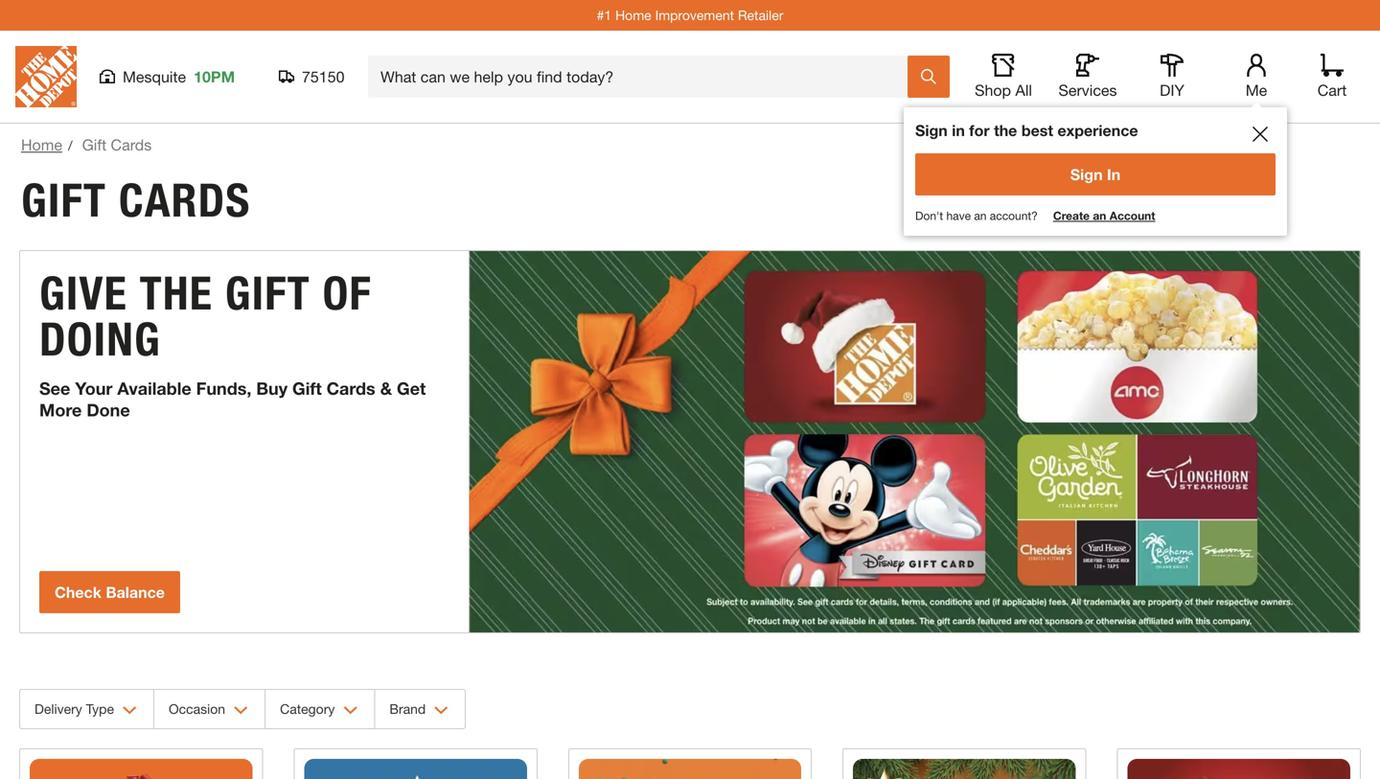 Task type: describe. For each thing, give the bounding box(es) containing it.
cart link
[[1312, 54, 1354, 100]]

available
[[117, 378, 191, 399]]

your
[[75, 378, 113, 399]]

category link
[[266, 690, 374, 729]]

#1 home improvement retailer
[[597, 7, 784, 23]]

close image
[[1253, 127, 1268, 142]]

done
[[87, 400, 130, 420]]

me button
[[1226, 54, 1288, 100]]

open arrow image
[[123, 707, 137, 715]]

have
[[947, 209, 971, 222]]

don't have an account?
[[916, 209, 1038, 222]]

experience
[[1058, 121, 1139, 139]]

funds,
[[196, 378, 252, 399]]

account
[[1110, 209, 1156, 222]]

75150 button
[[279, 67, 345, 86]]

the home depot logo image
[[15, 46, 77, 107]]

gift down "home" link
[[21, 173, 107, 228]]

occasion link
[[154, 690, 265, 729]]

give
[[39, 266, 127, 321]]

home link
[[21, 136, 62, 154]]

create
[[1053, 209, 1090, 222]]

0 vertical spatial home
[[616, 7, 652, 23]]

10pm
[[194, 68, 235, 86]]

retailer
[[738, 7, 784, 23]]

sign in link
[[916, 153, 1276, 196]]

delivery type
[[35, 701, 114, 717]]

2 an from the left
[[1093, 209, 1107, 222]]

check balance link
[[39, 571, 180, 614]]

cards inside see your available funds, buy gift cards & get more done
[[327, 378, 376, 399]]

75150
[[302, 68, 345, 86]]

sign in
[[1071, 165, 1121, 184]]

give the gift of doing
[[39, 266, 372, 367]]

buy
[[256, 378, 288, 399]]

the inside the give the gift of doing
[[140, 266, 213, 321]]

category
[[280, 701, 335, 717]]

open arrow image for category
[[344, 707, 358, 715]]

all
[[1016, 81, 1032, 99]]

me
[[1246, 81, 1268, 99]]

of
[[323, 266, 372, 321]]

shop
[[975, 81, 1011, 99]]

occasion
[[169, 701, 225, 717]]

open arrow image for brand
[[435, 707, 449, 715]]



Task type: vqa. For each thing, say whether or not it's contained in the screenshot.
Round Pedestal Unfinished Natural Pine Wood Table for 4 (42 in. L x 29.75 in. H) on the top
no



Task type: locate. For each thing, give the bounding box(es) containing it.
0 horizontal spatial open arrow image
[[234, 707, 248, 715]]

3 open arrow image from the left
[[435, 707, 449, 715]]

open arrow image
[[234, 707, 248, 715], [344, 707, 358, 715], [435, 707, 449, 715]]

improvement
[[655, 7, 734, 23]]

get
[[397, 378, 426, 399]]

&
[[380, 378, 392, 399]]

gift inside the give the gift of doing
[[225, 266, 310, 321]]

brand
[[390, 701, 426, 717]]

cards
[[111, 136, 152, 154], [119, 173, 251, 228], [327, 378, 376, 399]]

open arrow image for occasion
[[234, 707, 248, 715]]

the right for on the right of page
[[994, 121, 1018, 139]]

create an account link
[[1053, 207, 1156, 224]]

1 vertical spatial cards
[[119, 173, 251, 228]]

diy
[[1160, 81, 1185, 99]]

open arrow image right category
[[344, 707, 358, 715]]

gift cards
[[82, 136, 152, 154], [21, 173, 251, 228]]

1 an from the left
[[974, 209, 987, 222]]

see
[[39, 378, 70, 399]]

type
[[86, 701, 114, 717]]

0 horizontal spatial the
[[140, 266, 213, 321]]

1 horizontal spatial the
[[994, 121, 1018, 139]]

2 vertical spatial cards
[[327, 378, 376, 399]]

mesquite
[[123, 68, 186, 86]]

2 open arrow image from the left
[[344, 707, 358, 715]]

1 vertical spatial gift cards
[[21, 173, 251, 228]]

0 vertical spatial the
[[994, 121, 1018, 139]]

for
[[970, 121, 990, 139]]

1 horizontal spatial an
[[1093, 209, 1107, 222]]

0 horizontal spatial home
[[21, 136, 62, 154]]

#1
[[597, 7, 612, 23]]

open arrow image inside the occasion link
[[234, 707, 248, 715]]

open arrow image right occasion
[[234, 707, 248, 715]]

1 horizontal spatial open arrow image
[[344, 707, 358, 715]]

0 horizontal spatial sign
[[916, 121, 948, 139]]

gift inside see your available funds, buy gift cards & get more done
[[292, 378, 322, 399]]

1 horizontal spatial home
[[616, 7, 652, 23]]

open arrow image inside category link
[[344, 707, 358, 715]]

shop all
[[975, 81, 1032, 99]]

diy button
[[1142, 54, 1203, 100]]

sign for sign in
[[1071, 165, 1103, 184]]

check
[[55, 583, 102, 602]]

home
[[616, 7, 652, 23], [21, 136, 62, 154]]

the right give
[[140, 266, 213, 321]]

sign in for the best experience
[[916, 121, 1139, 139]]

1 vertical spatial the
[[140, 266, 213, 321]]

account?
[[990, 209, 1038, 222]]

best
[[1022, 121, 1054, 139]]

1 open arrow image from the left
[[234, 707, 248, 715]]

an
[[974, 209, 987, 222], [1093, 209, 1107, 222]]

gift
[[82, 136, 107, 154], [21, 173, 107, 228], [225, 266, 310, 321], [292, 378, 322, 399]]

don't
[[916, 209, 943, 222]]

mesquite 10pm
[[123, 68, 235, 86]]

services
[[1059, 81, 1117, 99]]

2 horizontal spatial open arrow image
[[435, 707, 449, 715]]

sign
[[916, 121, 948, 139], [1071, 165, 1103, 184]]

open arrow image right brand
[[435, 707, 449, 715]]

1 horizontal spatial sign
[[1071, 165, 1103, 184]]

balance
[[106, 583, 165, 602]]

delivery type link
[[20, 690, 153, 729]]

cart
[[1318, 81, 1347, 99]]

doing
[[39, 312, 161, 367]]

create an account
[[1053, 209, 1156, 222]]

gift left of at the top
[[225, 266, 310, 321]]

in
[[1107, 165, 1121, 184]]

gift right buy
[[292, 378, 322, 399]]

0 vertical spatial sign
[[916, 121, 948, 139]]

the
[[994, 121, 1018, 139], [140, 266, 213, 321]]

image for give the gift of doing image
[[469, 251, 1360, 633]]

check balance
[[55, 583, 165, 602]]

1 vertical spatial home
[[21, 136, 62, 154]]

delivery
[[35, 701, 82, 717]]

sign inside 'link'
[[1071, 165, 1103, 184]]

0 vertical spatial cards
[[111, 136, 152, 154]]

an right "have"
[[974, 209, 987, 222]]

home down the home depot logo
[[21, 136, 62, 154]]

see your available funds, buy gift cards & get more done
[[39, 378, 426, 420]]

What can we help you find today? search field
[[381, 57, 907, 97]]

home right #1
[[616, 7, 652, 23]]

sign for sign in for the best experience
[[916, 121, 948, 139]]

0 vertical spatial gift cards
[[82, 136, 152, 154]]

1 vertical spatial sign
[[1071, 165, 1103, 184]]

brand link
[[375, 690, 465, 729]]

in
[[952, 121, 965, 139]]

open arrow image inside the "brand" link
[[435, 707, 449, 715]]

more
[[39, 400, 82, 420]]

shop all button
[[973, 54, 1034, 100]]

gift right "home" link
[[82, 136, 107, 154]]

an right the create
[[1093, 209, 1107, 222]]

0 horizontal spatial an
[[974, 209, 987, 222]]

services button
[[1057, 54, 1119, 100]]



